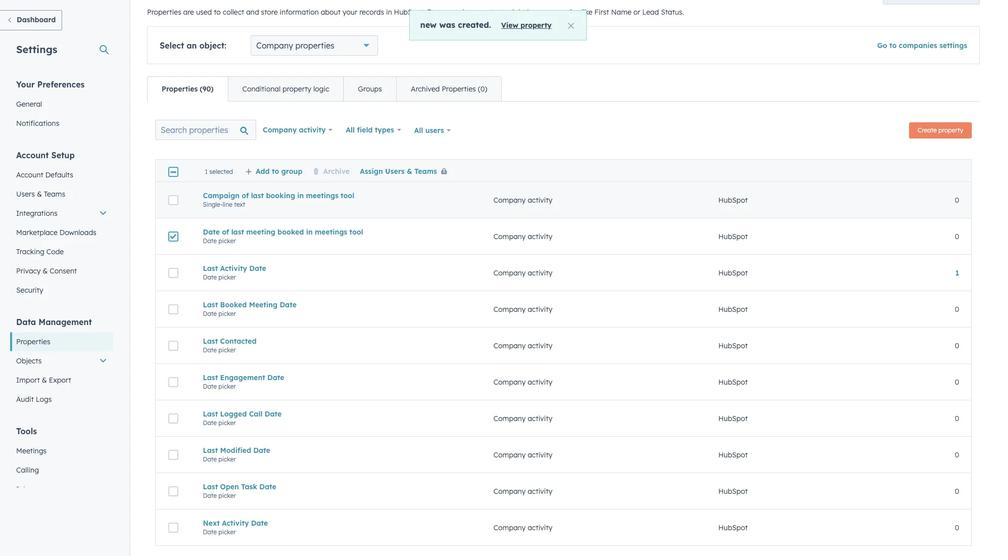 Task type: describe. For each thing, give the bounding box(es) containing it.
company for last activity date
[[494, 268, 526, 277]]

last for last contacted
[[203, 336, 218, 346]]

meetings link
[[10, 441, 113, 461]]

properties for properties
[[16, 337, 50, 346]]

campaign
[[203, 191, 240, 200]]

code
[[46, 247, 64, 256]]

notifications link
[[10, 114, 113, 133]]

2 horizontal spatial in
[[386, 8, 392, 17]]

1 selected
[[205, 168, 233, 175]]

all field types
[[346, 125, 394, 134]]

objects button
[[10, 351, 113, 371]]

import
[[16, 376, 40, 385]]

might
[[506, 8, 525, 17]]

picker inside date of last meeting booked in meetings tool date picker
[[219, 237, 236, 244]]

meetings
[[16, 446, 47, 456]]

add to group button
[[245, 167, 303, 176]]

assign users & teams button
[[360, 167, 451, 176]]

company activity inside popup button
[[263, 125, 326, 134]]

next activity date date picker
[[203, 518, 268, 536]]

add
[[256, 167, 270, 176]]

settings
[[16, 43, 57, 56]]

last contacted date picker
[[203, 336, 257, 354]]

status.
[[661, 8, 684, 17]]

privacy & consent link
[[10, 261, 113, 281]]

notifications
[[16, 119, 59, 128]]

company for last open task date
[[494, 487, 526, 496]]

select
[[160, 40, 184, 51]]

data management element
[[10, 316, 113, 409]]

archived properties (0) link
[[396, 77, 502, 101]]

audit
[[16, 395, 34, 404]]

picker inside last logged call date date picker
[[219, 419, 236, 426]]

date inside "last contacted date picker"
[[203, 346, 217, 354]]

company for next activity date
[[494, 523, 526, 532]]

close image
[[568, 23, 574, 29]]

company activity for last logged call date
[[494, 414, 553, 423]]

activity for last contacted
[[528, 341, 553, 350]]

0 for last booked meeting date
[[955, 305, 960, 314]]

activity for last modified date
[[528, 450, 553, 459]]

booked
[[220, 300, 247, 309]]

logged
[[220, 409, 247, 418]]

0 for last engagement date
[[955, 377, 960, 387]]

tab panel containing company activity
[[147, 101, 980, 556]]

company for campaign of last booking in meetings tool
[[494, 195, 526, 205]]

& right assign
[[407, 167, 412, 176]]

booked
[[278, 227, 304, 236]]

last open task date date picker
[[203, 482, 276, 499]]

last modified date button
[[203, 446, 469, 455]]

activity for last logged call date
[[528, 414, 553, 423]]

& for teams
[[37, 190, 42, 199]]

single-
[[203, 200, 223, 208]]

archive button
[[313, 167, 350, 176]]

import & export
[[16, 376, 71, 385]]

your preferences element
[[10, 79, 113, 133]]

activity for date of last meeting booked in meetings tool
[[528, 232, 553, 241]]

export
[[49, 376, 71, 385]]

activity for last
[[220, 264, 247, 273]]

company activity for last engagement date
[[494, 377, 553, 387]]

general
[[16, 100, 42, 109]]

Search search field
[[155, 120, 256, 140]]

create property
[[918, 126, 964, 134]]

activity for last activity date
[[528, 268, 553, 277]]

about
[[321, 8, 341, 17]]

to for go to companies settings
[[890, 41, 897, 50]]

0 vertical spatial teams
[[415, 167, 437, 176]]

company activity for last contacted
[[494, 341, 553, 350]]

dashboard link
[[0, 10, 62, 30]]

or
[[634, 8, 641, 17]]

1 for 1 selected
[[205, 168, 208, 175]]

last modified date date picker
[[203, 446, 270, 463]]

next activity date button
[[203, 518, 469, 528]]

users
[[426, 126, 444, 135]]

0 vertical spatial users
[[385, 167, 405, 176]]

an
[[187, 40, 197, 51]]

company for last logged call date
[[494, 414, 526, 423]]

1 for 1
[[956, 269, 960, 278]]

0 for last contacted
[[955, 341, 960, 350]]

add to group
[[256, 167, 303, 176]]

in inside campaign of last booking in meetings tool single-line text
[[297, 191, 304, 200]]

picker inside last modified date date picker
[[219, 455, 236, 463]]

assign users & teams
[[360, 167, 437, 176]]

archive
[[323, 167, 350, 176]]

conditional property logic
[[242, 84, 329, 94]]

company inside company activity popup button
[[263, 125, 297, 134]]

0 for next activity date
[[955, 523, 960, 532]]

0 vertical spatial to
[[214, 8, 221, 17]]

privacy & consent
[[16, 266, 77, 276]]

select an object:
[[160, 40, 227, 51]]

of for date
[[222, 227, 229, 236]]

name
[[611, 8, 632, 17]]

text
[[234, 200, 245, 208]]

in inside date of last meeting booked in meetings tool date picker
[[306, 227, 313, 236]]

records
[[360, 8, 384, 17]]

company activity for next activity date
[[494, 523, 553, 532]]

property for create
[[939, 126, 964, 134]]

company activity for last open task date
[[494, 487, 553, 496]]

go to companies settings
[[878, 41, 968, 50]]

all users
[[414, 126, 444, 135]]

properties link
[[10, 332, 113, 351]]

task
[[241, 482, 257, 491]]

properties inside 'link'
[[442, 84, 476, 94]]

last activity date date picker
[[203, 264, 266, 281]]

company for last contacted
[[494, 341, 526, 350]]

audit logs link
[[10, 390, 113, 409]]

0 for date of last meeting booked in meetings tool
[[955, 232, 960, 241]]

company activity for date of last meeting booked in meetings tool
[[494, 232, 553, 241]]

company for last booked meeting date
[[494, 305, 526, 314]]

company activity for campaign of last booking in meetings tool
[[494, 195, 553, 205]]

group
[[281, 167, 303, 176]]

tracking code link
[[10, 242, 113, 261]]

dashboard
[[17, 15, 56, 24]]

inbox
[[16, 485, 36, 494]]

account setup element
[[10, 150, 113, 300]]

picker inside the last open task date date picker
[[219, 492, 236, 499]]

to for add to group
[[272, 167, 279, 176]]

view
[[501, 21, 519, 30]]

picker inside "last contacted date picker"
[[219, 346, 236, 354]]

users inside the account setup element
[[16, 190, 35, 199]]

tracking
[[16, 247, 44, 256]]

and
[[246, 8, 259, 17]]

date of last meeting booked in meetings tool button
[[203, 227, 469, 236]]

create
[[918, 126, 937, 134]]

picker inside last booked meeting date date picker
[[219, 310, 236, 317]]

conditional
[[242, 84, 281, 94]]

users & teams
[[16, 190, 65, 199]]

activity for campaign of last booking in meetings tool
[[528, 195, 553, 205]]

calling link
[[10, 461, 113, 480]]

meeting
[[246, 227, 275, 236]]

company activity button
[[256, 120, 339, 140]]

view property
[[501, 21, 552, 30]]

integrations button
[[10, 204, 113, 223]]

all users button
[[408, 120, 458, 141]]

account setup
[[16, 150, 75, 160]]

hubspot for last engagement date
[[719, 377, 748, 387]]

last for last open task date
[[203, 482, 218, 491]]



Task type: locate. For each thing, give the bounding box(es) containing it.
contacted
[[220, 336, 257, 346]]

example,
[[440, 8, 470, 17]]

2 account from the top
[[16, 170, 43, 179]]

5 hubspot from the top
[[719, 341, 748, 350]]

6 picker from the top
[[219, 419, 236, 426]]

created.
[[458, 20, 491, 30]]

2 horizontal spatial property
[[939, 126, 964, 134]]

1 horizontal spatial property
[[521, 21, 552, 30]]

of inside campaign of last booking in meetings tool single-line text
[[242, 191, 249, 200]]

3 0 from the top
[[955, 305, 960, 314]]

for
[[427, 8, 438, 17]]

0 for last open task date
[[955, 487, 960, 496]]

1 vertical spatial users
[[16, 190, 35, 199]]

marketplace
[[16, 228, 58, 237]]

4 picker from the top
[[219, 346, 236, 354]]

tool inside date of last meeting booked in meetings tool date picker
[[350, 227, 363, 236]]

1 horizontal spatial of
[[242, 191, 249, 200]]

account for account setup
[[16, 150, 49, 160]]

1 vertical spatial properties
[[295, 40, 335, 51]]

company activity
[[263, 125, 326, 134], [494, 195, 553, 205], [494, 232, 553, 241], [494, 268, 553, 277], [494, 305, 553, 314], [494, 341, 553, 350], [494, 377, 553, 387], [494, 414, 553, 423], [494, 450, 553, 459], [494, 487, 553, 496], [494, 523, 553, 532]]

2 horizontal spatial to
[[890, 41, 897, 50]]

2 vertical spatial in
[[306, 227, 313, 236]]

1 horizontal spatial to
[[272, 167, 279, 176]]

last for meeting
[[231, 227, 244, 236]]

activity right the next
[[222, 518, 249, 528]]

teams down defaults
[[44, 190, 65, 199]]

new was created. alert
[[410, 10, 587, 40]]

all left 'field'
[[346, 125, 355, 134]]

new
[[420, 20, 437, 30]]

1 vertical spatial meetings
[[315, 227, 347, 236]]

activity inside "last activity date date picker"
[[220, 264, 247, 273]]

hubspot for next activity date
[[719, 523, 748, 532]]

activity for next
[[222, 518, 249, 528]]

users right assign
[[385, 167, 405, 176]]

1 vertical spatial in
[[297, 191, 304, 200]]

0 horizontal spatial properties
[[295, 40, 335, 51]]

picker inside the last engagement date date picker
[[219, 382, 236, 390]]

a
[[472, 8, 477, 17]]

5 picker from the top
[[219, 382, 236, 390]]

properties left (0)
[[442, 84, 476, 94]]

companies
[[899, 41, 938, 50]]

last logged call date date picker
[[203, 409, 282, 426]]

last for last engagement date
[[203, 373, 218, 382]]

0 vertical spatial in
[[386, 8, 392, 17]]

all for all field types
[[346, 125, 355, 134]]

0 for last logged call date
[[955, 414, 960, 423]]

hubspot for last logged call date
[[719, 414, 748, 423]]

import & export link
[[10, 371, 113, 390]]

8 hubspot from the top
[[719, 450, 748, 459]]

tools element
[[10, 426, 113, 556]]

hubspot for last booked meeting date
[[719, 305, 748, 314]]

last for last booked meeting date
[[203, 300, 218, 309]]

create property button
[[910, 122, 972, 139]]

hubspot for last contacted
[[719, 341, 748, 350]]

hubspot for last modified date
[[719, 450, 748, 459]]

to right go
[[890, 41, 897, 50]]

next
[[203, 518, 220, 528]]

audit logs
[[16, 395, 52, 404]]

are
[[183, 8, 194, 17]]

last inside the last engagement date date picker
[[203, 373, 218, 382]]

7 last from the top
[[203, 482, 218, 491]]

0 horizontal spatial users
[[16, 190, 35, 199]]

properties (90) link
[[148, 77, 228, 101]]

users & teams link
[[10, 185, 113, 204]]

open
[[220, 482, 239, 491]]

picker down contacted
[[219, 346, 236, 354]]

account defaults link
[[10, 165, 113, 185]]

defaults
[[45, 170, 73, 179]]

last inside "last activity date date picker"
[[203, 264, 218, 273]]

properties down information
[[295, 40, 335, 51]]

1 horizontal spatial teams
[[415, 167, 437, 176]]

properties inside 'popup button'
[[295, 40, 335, 51]]

types
[[375, 125, 394, 134]]

1 vertical spatial last
[[231, 227, 244, 236]]

properties left (90)
[[162, 84, 198, 94]]

to
[[214, 8, 221, 17], [890, 41, 897, 50], [272, 167, 279, 176]]

3 picker from the top
[[219, 310, 236, 317]]

tools
[[16, 426, 37, 436]]

your
[[343, 8, 358, 17]]

last inside last booked meeting date date picker
[[203, 300, 218, 309]]

0 vertical spatial meetings
[[306, 191, 339, 200]]

first
[[595, 8, 609, 17]]

5 0 from the top
[[955, 377, 960, 387]]

2 0 from the top
[[955, 232, 960, 241]]

meetings down campaign of last booking in meetings tool button on the left
[[315, 227, 347, 236]]

tool down campaign of last booking in meetings tool button on the left
[[350, 227, 363, 236]]

in right booked
[[306, 227, 313, 236]]

& for export
[[42, 376, 47, 385]]

8 picker from the top
[[219, 492, 236, 499]]

2 last from the top
[[203, 300, 218, 309]]

activity for last engagement date
[[528, 377, 553, 387]]

2 picker from the top
[[219, 273, 236, 281]]

selected
[[209, 168, 233, 175]]

tool inside campaign of last booking in meetings tool single-line text
[[341, 191, 355, 200]]

downloads
[[60, 228, 96, 237]]

of up text on the left of page
[[242, 191, 249, 200]]

property for view
[[521, 21, 552, 30]]

of inside date of last meeting booked in meetings tool date picker
[[222, 227, 229, 236]]

marketplace downloads link
[[10, 223, 113, 242]]

engagement
[[220, 373, 265, 382]]

last logged call date button
[[203, 409, 469, 418]]

last engagement date date picker
[[203, 373, 284, 390]]

last left booking
[[251, 191, 264, 200]]

picker down engagement at the left of page
[[219, 382, 236, 390]]

hubspot for campaign of last booking in meetings tool
[[719, 195, 748, 205]]

company activity for last modified date
[[494, 450, 553, 459]]

last inside "last contacted date picker"
[[203, 336, 218, 346]]

0 vertical spatial tool
[[341, 191, 355, 200]]

0 vertical spatial properties
[[545, 8, 580, 17]]

last inside date of last meeting booked in meetings tool date picker
[[231, 227, 244, 236]]

8 0 from the top
[[955, 487, 960, 496]]

0 horizontal spatial to
[[214, 8, 221, 17]]

property right the create
[[939, 126, 964, 134]]

was
[[440, 20, 455, 30]]

lead
[[643, 8, 659, 17]]

company activity for last activity date
[[494, 268, 553, 277]]

4 last from the top
[[203, 373, 218, 382]]

activity up booked
[[220, 264, 247, 273]]

security link
[[10, 281, 113, 300]]

tool down archive
[[341, 191, 355, 200]]

1 horizontal spatial in
[[306, 227, 313, 236]]

properties
[[147, 8, 181, 17], [162, 84, 198, 94], [442, 84, 476, 94], [16, 337, 50, 346]]

privacy
[[16, 266, 41, 276]]

hubspot for last open task date
[[719, 487, 748, 496]]

company properties button
[[251, 35, 378, 56]]

last engagement date button
[[203, 373, 469, 382]]

picker up "last activity date date picker" on the left of page
[[219, 237, 236, 244]]

1 last from the top
[[203, 264, 218, 273]]

picker down booked
[[219, 310, 236, 317]]

picker down modified
[[219, 455, 236, 463]]

of down line
[[222, 227, 229, 236]]

all left users
[[414, 126, 423, 135]]

company for date of last meeting booked in meetings tool
[[494, 232, 526, 241]]

last booked meeting date date picker
[[203, 300, 297, 317]]

properties for properties are used to collect and store information about your records in hubspot. for example, a contact might have properties like first name or lead status.
[[147, 8, 181, 17]]

0 horizontal spatial of
[[222, 227, 229, 236]]

0 horizontal spatial in
[[297, 191, 304, 200]]

6 hubspot from the top
[[719, 377, 748, 387]]

& up integrations
[[37, 190, 42, 199]]

collect
[[223, 8, 244, 17]]

company for last engagement date
[[494, 377, 526, 387]]

properties inside data management element
[[16, 337, 50, 346]]

last inside campaign of last booking in meetings tool single-line text
[[251, 191, 264, 200]]

properties up objects
[[16, 337, 50, 346]]

account for account defaults
[[16, 170, 43, 179]]

1 vertical spatial tool
[[350, 227, 363, 236]]

0 horizontal spatial 1
[[205, 168, 208, 175]]

picker
[[219, 237, 236, 244], [219, 273, 236, 281], [219, 310, 236, 317], [219, 346, 236, 354], [219, 382, 236, 390], [219, 419, 236, 426], [219, 455, 236, 463], [219, 492, 236, 499], [219, 528, 236, 536]]

integrations
[[16, 209, 57, 218]]

your
[[16, 79, 35, 89]]

picker down open
[[219, 492, 236, 499]]

groups link
[[343, 77, 396, 101]]

properties for properties (90)
[[162, 84, 198, 94]]

marketplace downloads
[[16, 228, 96, 237]]

1 vertical spatial account
[[16, 170, 43, 179]]

tool
[[341, 191, 355, 200], [350, 227, 363, 236]]

properties left are
[[147, 8, 181, 17]]

property left the logic
[[283, 84, 311, 94]]

company properties
[[256, 40, 335, 51]]

1 vertical spatial property
[[283, 84, 311, 94]]

2 hubspot from the top
[[719, 232, 748, 241]]

general link
[[10, 95, 113, 114]]

(0)
[[478, 84, 488, 94]]

last inside last logged call date date picker
[[203, 409, 218, 418]]

0 horizontal spatial teams
[[44, 190, 65, 199]]

0 horizontal spatial last
[[231, 227, 244, 236]]

2 vertical spatial to
[[272, 167, 279, 176]]

archived properties (0)
[[411, 84, 488, 94]]

1 account from the top
[[16, 150, 49, 160]]

property inside create property button
[[939, 126, 964, 134]]

last inside last modified date date picker
[[203, 446, 218, 455]]

to right add
[[272, 167, 279, 176]]

meetings inside campaign of last booking in meetings tool single-line text
[[306, 191, 339, 200]]

users up integrations
[[16, 190, 35, 199]]

0 vertical spatial 1
[[205, 168, 208, 175]]

tab panel
[[147, 101, 980, 556]]

last left 'meeting'
[[231, 227, 244, 236]]

picker inside "last activity date date picker"
[[219, 273, 236, 281]]

1 horizontal spatial properties
[[545, 8, 580, 17]]

tab list containing properties (90)
[[147, 76, 502, 102]]

to right used at top
[[214, 8, 221, 17]]

account up the users & teams
[[16, 170, 43, 179]]

meetings down archive button
[[306, 191, 339, 200]]

& right 'privacy'
[[43, 266, 48, 276]]

tab list
[[147, 76, 502, 102]]

preferences
[[37, 79, 85, 89]]

6 last from the top
[[203, 446, 218, 455]]

& inside data management element
[[42, 376, 47, 385]]

picker down the next
[[219, 528, 236, 536]]

all for all users
[[414, 126, 423, 135]]

booking
[[266, 191, 295, 200]]

5 last from the top
[[203, 409, 218, 418]]

& for consent
[[43, 266, 48, 276]]

3 hubspot from the top
[[719, 268, 748, 277]]

activity inside popup button
[[299, 125, 326, 134]]

logic
[[313, 84, 329, 94]]

calling
[[16, 466, 39, 475]]

last activity date button
[[203, 264, 469, 273]]

picker down logged
[[219, 419, 236, 426]]

property inside conditional property logic link
[[283, 84, 311, 94]]

10 hubspot from the top
[[719, 523, 748, 532]]

0 vertical spatial property
[[521, 21, 552, 30]]

0 vertical spatial last
[[251, 191, 264, 200]]

0 vertical spatial activity
[[220, 264, 247, 273]]

objects
[[16, 356, 42, 366]]

7 hubspot from the top
[[719, 414, 748, 423]]

properties are used to collect and store information about your records in hubspot. for example, a contact might have properties like first name or lead status.
[[147, 8, 684, 17]]

field
[[357, 125, 373, 134]]

7 0 from the top
[[955, 450, 960, 459]]

go
[[878, 41, 888, 50]]

properties up close icon
[[545, 8, 580, 17]]

7 picker from the top
[[219, 455, 236, 463]]

all field types button
[[339, 120, 408, 140]]

view property button
[[501, 21, 552, 30]]

last for last modified date
[[203, 446, 218, 455]]

1 vertical spatial 1
[[956, 269, 960, 278]]

1 vertical spatial activity
[[222, 518, 249, 528]]

3 last from the top
[[203, 336, 218, 346]]

activity for last open task date
[[528, 487, 553, 496]]

activity for last booked meeting date
[[528, 305, 553, 314]]

go to companies settings button
[[878, 41, 968, 50]]

company inside "company properties" 'popup button'
[[256, 40, 293, 51]]

last open task date button
[[203, 482, 469, 491]]

activity for next activity date
[[528, 523, 553, 532]]

6 0 from the top
[[955, 414, 960, 423]]

2 vertical spatial property
[[939, 126, 964, 134]]

(90)
[[200, 84, 214, 94]]

4 hubspot from the top
[[719, 305, 748, 314]]

meetings inside date of last meeting booked in meetings tool date picker
[[315, 227, 347, 236]]

9 hubspot from the top
[[719, 487, 748, 496]]

account up the account defaults
[[16, 150, 49, 160]]

1 vertical spatial of
[[222, 227, 229, 236]]

in right booking
[[297, 191, 304, 200]]

last
[[203, 264, 218, 273], [203, 300, 218, 309], [203, 336, 218, 346], [203, 373, 218, 382], [203, 409, 218, 418], [203, 446, 218, 455], [203, 482, 218, 491]]

property inside new was created. alert
[[521, 21, 552, 30]]

property
[[521, 21, 552, 30], [283, 84, 311, 94], [939, 126, 964, 134]]

1 horizontal spatial last
[[251, 191, 264, 200]]

teams down all users
[[415, 167, 437, 176]]

0 horizontal spatial property
[[283, 84, 311, 94]]

picker inside next activity date date picker
[[219, 528, 236, 536]]

last for last logged call date
[[203, 409, 218, 418]]

teams inside the account setup element
[[44, 190, 65, 199]]

1 0 from the top
[[955, 195, 960, 205]]

1 hubspot from the top
[[719, 195, 748, 205]]

properties (90)
[[162, 84, 214, 94]]

hubspot for date of last meeting booked in meetings tool
[[719, 232, 748, 241]]

property for conditional
[[283, 84, 311, 94]]

1 horizontal spatial users
[[385, 167, 405, 176]]

have
[[527, 8, 544, 17]]

0 horizontal spatial all
[[346, 125, 355, 134]]

security
[[16, 286, 43, 295]]

consent
[[50, 266, 77, 276]]

0 vertical spatial account
[[16, 150, 49, 160]]

modified
[[220, 446, 251, 455]]

activity
[[299, 125, 326, 134], [528, 195, 553, 205], [528, 232, 553, 241], [528, 268, 553, 277], [528, 305, 553, 314], [528, 341, 553, 350], [528, 377, 553, 387], [528, 414, 553, 423], [528, 450, 553, 459], [528, 487, 553, 496], [528, 523, 553, 532]]

property down have
[[521, 21, 552, 30]]

in right the records
[[386, 8, 392, 17]]

picker up booked
[[219, 273, 236, 281]]

1 vertical spatial to
[[890, 41, 897, 50]]

company for last modified date
[[494, 450, 526, 459]]

tracking code
[[16, 247, 64, 256]]

1 picker from the top
[[219, 237, 236, 244]]

last for last activity date
[[203, 264, 218, 273]]

& left export
[[42, 376, 47, 385]]

1 button
[[956, 269, 960, 278]]

0 for last modified date
[[955, 450, 960, 459]]

1 horizontal spatial 1
[[956, 269, 960, 278]]

1 vertical spatial teams
[[44, 190, 65, 199]]

activity inside next activity date date picker
[[222, 518, 249, 528]]

last for booking
[[251, 191, 264, 200]]

hubspot for last activity date
[[719, 268, 748, 277]]

0 for campaign of last booking in meetings tool
[[955, 195, 960, 205]]

9 0 from the top
[[955, 523, 960, 532]]

4 0 from the top
[[955, 341, 960, 350]]

assign
[[360, 167, 383, 176]]

company activity for last booked meeting date
[[494, 305, 553, 314]]

1 horizontal spatial all
[[414, 126, 423, 135]]

groups
[[358, 84, 382, 94]]

last contacted button
[[203, 336, 469, 346]]

date
[[203, 227, 220, 236], [203, 237, 217, 244], [249, 264, 266, 273], [203, 273, 217, 281], [280, 300, 297, 309], [203, 310, 217, 317], [203, 346, 217, 354], [267, 373, 284, 382], [203, 382, 217, 390], [265, 409, 282, 418], [203, 419, 217, 426], [253, 446, 270, 455], [203, 455, 217, 463], [259, 482, 276, 491], [203, 492, 217, 499], [251, 518, 268, 528], [203, 528, 217, 536]]

of for campaign
[[242, 191, 249, 200]]

last inside the last open task date date picker
[[203, 482, 218, 491]]

0 vertical spatial of
[[242, 191, 249, 200]]

9 picker from the top
[[219, 528, 236, 536]]

data management
[[16, 317, 92, 327]]



Task type: vqa. For each thing, say whether or not it's contained in the screenshot.
the bottom to
yes



